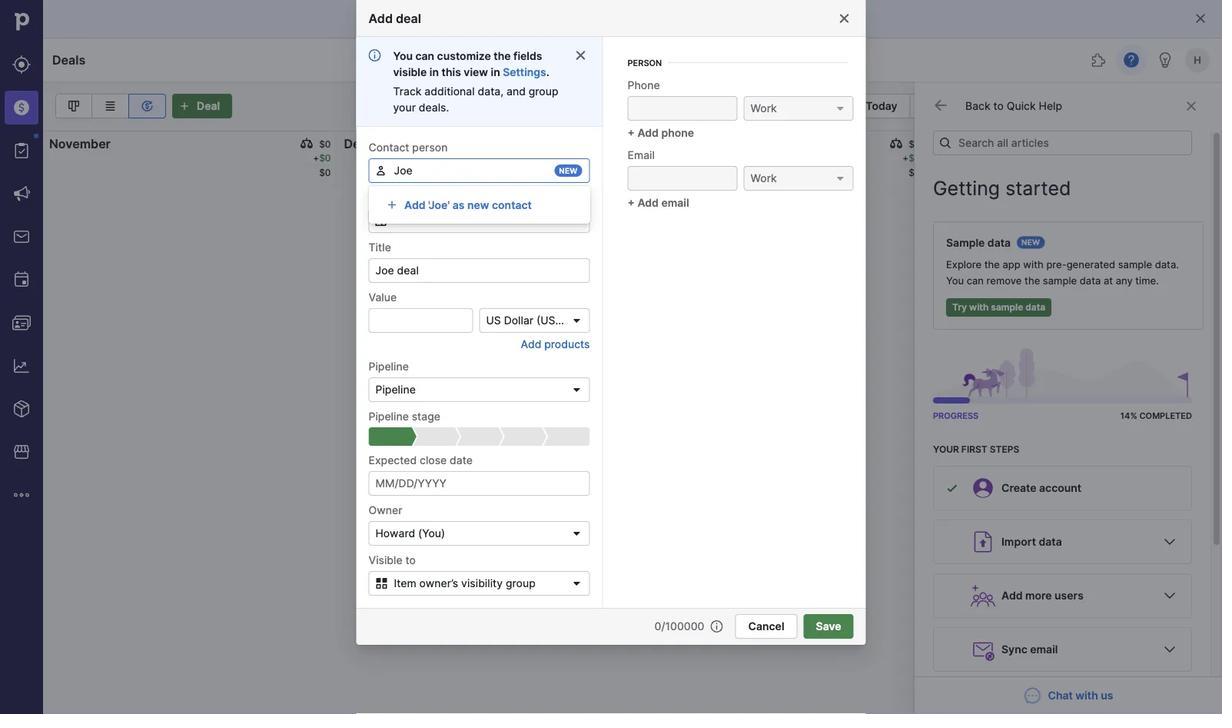 Task type: vqa. For each thing, say whether or not it's contained in the screenshot.
save
yes



Task type: locate. For each thing, give the bounding box(es) containing it.
'joe'
[[428, 198, 450, 211]]

settings
[[503, 65, 547, 78]]

jump back 4 months image
[[806, 100, 825, 112]]

insights image
[[12, 357, 31, 375]]

1 horizontal spatial in
[[491, 65, 500, 78]]

0 vertical spatial sample
[[1119, 259, 1153, 271]]

progress
[[934, 411, 979, 421]]

+ $0 $0 left the contact
[[313, 153, 331, 178]]

1 vertical spatial can
[[967, 275, 984, 287]]

color secondary image
[[934, 98, 949, 113], [1183, 100, 1201, 112]]

time.
[[1136, 275, 1159, 287]]

owner's
[[420, 577, 458, 590]]

add
[[369, 11, 393, 26], [638, 126, 659, 139], [638, 196, 659, 209], [404, 198, 426, 211], [521, 338, 542, 351], [1002, 589, 1023, 602]]

menu
[[0, 0, 43, 714]]

data right import
[[1039, 536, 1062, 549]]

Pipeline field
[[369, 378, 590, 402]]

december 2023
[[344, 136, 440, 151]]

sales inbox image
[[12, 228, 31, 246]]

try with sample data button
[[947, 298, 1052, 317]]

with inside try with sample data button
[[970, 302, 989, 313]]

+ $0 $0
[[313, 153, 331, 178], [903, 153, 921, 178]]

0 horizontal spatial color secondary image
[[934, 98, 949, 113]]

close
[[420, 454, 447, 467]]

1 vertical spatial work field
[[744, 166, 854, 191]]

you can customize the fields visible in this view in
[[393, 49, 542, 78]]

2 horizontal spatial the
[[1025, 275, 1041, 287]]

0 horizontal spatial can
[[416, 49, 435, 62]]

contact person
[[369, 141, 448, 154]]

november
[[49, 136, 111, 151]]

0 horizontal spatial in
[[430, 65, 439, 78]]

at
[[1104, 275, 1114, 287]]

the right remove
[[1025, 275, 1041, 287]]

color positive image
[[947, 482, 959, 494]]

+ add phone
[[628, 126, 694, 139]]

color info image
[[369, 49, 381, 62]]

phone
[[628, 78, 660, 92]]

view
[[464, 65, 488, 78]]

track
[[393, 85, 422, 98]]

getting
[[934, 177, 1001, 200]]

1 horizontal spatial email
[[1031, 643, 1058, 656]]

1 vertical spatial you
[[947, 275, 964, 287]]

first
[[962, 444, 988, 455]]

0 vertical spatial new
[[559, 166, 578, 175]]

contacts image
[[12, 314, 31, 332]]

sample down 'pre-' at top
[[1043, 275, 1077, 287]]

chat with us
[[1048, 689, 1114, 702]]

work for + add email
[[751, 172, 777, 185]]

1 horizontal spatial new
[[559, 166, 578, 175]]

1 vertical spatial new
[[468, 198, 489, 211]]

products image
[[12, 400, 31, 418]]

0 vertical spatial group
[[529, 85, 559, 98]]

import
[[1002, 536, 1037, 549]]

color primary image inside us dollar (usd) popup button
[[571, 315, 583, 327]]

group right the visibility
[[506, 577, 536, 590]]

1 horizontal spatial can
[[967, 275, 984, 287]]

any
[[1116, 275, 1133, 287]]

sample up any
[[1119, 259, 1153, 271]]

started
[[1006, 177, 1072, 200]]

color secondary image right next month image
[[934, 98, 949, 113]]

to up the item
[[406, 554, 416, 567]]

can up the visible
[[416, 49, 435, 62]]

color primary image inside work field
[[835, 172, 847, 185]]

2 vertical spatial with
[[1076, 689, 1099, 702]]

can inside you can customize the fields visible in this view in
[[416, 49, 435, 62]]

sample
[[947, 236, 985, 249]]

sync
[[1002, 643, 1028, 656]]

data down 'explore the app with pre-generated sample data. you can remove the sample data at any time.'
[[1026, 302, 1046, 313]]

app
[[1003, 259, 1021, 271]]

work field down quick add icon
[[744, 96, 854, 121]]

data
[[988, 236, 1011, 249], [1080, 275, 1101, 287], [1026, 302, 1046, 313], [1039, 536, 1062, 549]]

Work field
[[744, 96, 854, 121], [744, 166, 854, 191]]

0 horizontal spatial + $0 $0
[[313, 153, 331, 178]]

pre-
[[1047, 259, 1067, 271]]

with right app
[[1024, 259, 1044, 271]]

you inside 'explore the app with pre-generated sample data. you can remove the sample data at any time.'
[[947, 275, 964, 287]]

the left fields at left
[[494, 49, 511, 62]]

additional
[[425, 85, 475, 98]]

work field down 'jump back 4 months' image
[[744, 166, 854, 191]]

+
[[628, 126, 635, 139], [313, 153, 319, 164], [903, 153, 909, 164], [628, 196, 635, 209]]

2 work from the top
[[751, 172, 777, 185]]

0 horizontal spatial sample
[[991, 302, 1024, 313]]

1 + $0 $0 from the left
[[313, 153, 331, 178]]

with right try
[[970, 302, 989, 313]]

january
[[639, 136, 687, 151]]

explore
[[947, 259, 982, 271]]

value
[[369, 291, 397, 304]]

visibility
[[461, 577, 503, 590]]

fields
[[514, 49, 542, 62]]

+ $0 $0 left getting
[[903, 153, 921, 178]]

email down january 2024
[[662, 196, 689, 209]]

2 + $0 $0 from the left
[[903, 153, 921, 178]]

2 horizontal spatial sample
[[1119, 259, 1153, 271]]

$0
[[319, 139, 331, 150], [909, 139, 921, 150], [1204, 139, 1216, 150], [319, 153, 331, 164], [909, 153, 921, 164], [1204, 153, 1216, 164], [319, 167, 331, 178], [909, 167, 921, 178], [1204, 167, 1216, 178]]

new
[[559, 166, 578, 175], [468, 198, 489, 211]]

back
[[966, 100, 991, 113]]

color primary image
[[1195, 12, 1207, 25], [575, 49, 587, 62], [1188, 100, 1206, 112], [835, 102, 847, 115], [596, 138, 608, 150], [891, 138, 903, 150], [375, 215, 387, 227], [571, 384, 583, 396], [1161, 533, 1180, 551], [373, 577, 391, 590], [568, 577, 586, 590], [711, 621, 723, 633]]

pipeline inside button
[[993, 100, 1035, 113]]

chat
[[1048, 689, 1073, 702]]

home image
[[10, 10, 33, 33]]

menu item
[[0, 86, 43, 129]]

1 horizontal spatial + $0 $0
[[903, 153, 921, 178]]

0 horizontal spatial to
[[406, 554, 416, 567]]

organization
[[369, 191, 434, 204]]

quick add image
[[768, 51, 787, 69]]

create account
[[1002, 482, 1082, 495]]

0 vertical spatial work field
[[744, 96, 854, 121]]

+ down "email"
[[628, 196, 635, 209]]

new field
[[369, 158, 590, 183]]

2 horizontal spatial with
[[1076, 689, 1099, 702]]

add for add deal
[[369, 11, 393, 26]]

january 2024
[[639, 136, 722, 151]]

14%
[[1121, 411, 1138, 421]]

list image
[[101, 97, 120, 115]]

1 vertical spatial group
[[506, 577, 536, 590]]

$0 $0
[[1204, 153, 1216, 178]]

can down explore
[[967, 275, 984, 287]]

save button
[[804, 614, 854, 639]]

data inside try with sample data button
[[1026, 302, 1046, 313]]

color secondary image down h button
[[1183, 100, 1201, 112]]

settings .
[[503, 65, 550, 78]]

+ $0 $0 for january 2024
[[903, 153, 921, 178]]

Howard (You) field
[[369, 521, 590, 546]]

with left us
[[1076, 689, 1099, 702]]

deals image
[[12, 98, 31, 117]]

1 horizontal spatial with
[[1024, 259, 1044, 271]]

1 horizontal spatial to
[[994, 100, 1004, 113]]

1 vertical spatial email
[[1031, 643, 1058, 656]]

group inside track additional data, and group your deals.
[[529, 85, 559, 98]]

your
[[934, 444, 960, 455]]

you up the visible
[[393, 49, 413, 62]]

1 vertical spatial to
[[406, 554, 416, 567]]

1 vertical spatial work
[[751, 172, 777, 185]]

1 horizontal spatial you
[[947, 275, 964, 287]]

work
[[751, 102, 777, 115], [751, 172, 777, 185]]

add left more
[[1002, 589, 1023, 602]]

campaigns image
[[12, 185, 31, 203]]

0 horizontal spatial new
[[468, 198, 489, 211]]

1 horizontal spatial the
[[985, 259, 1000, 271]]

add down us dollar (usd) popup button
[[521, 338, 542, 351]]

US Dollar (USD) field
[[479, 308, 590, 333]]

h
[[1194, 54, 1202, 66]]

add left 'joe'
[[404, 198, 426, 211]]

0 vertical spatial work
[[751, 102, 777, 115]]

new inside field
[[559, 166, 578, 175]]

us dollar (usd)
[[486, 314, 567, 327]]

2 in from the left
[[491, 65, 500, 78]]

quick
[[1007, 100, 1036, 113]]

this
[[442, 65, 461, 78]]

color primary image inside work field
[[835, 102, 847, 115]]

0 horizontal spatial the
[[494, 49, 511, 62]]

add down "email"
[[638, 196, 659, 209]]

0 vertical spatial to
[[994, 100, 1004, 113]]

14% completed
[[1121, 411, 1193, 421]]

1 work from the top
[[751, 102, 777, 115]]

data down generated
[[1080, 275, 1101, 287]]

in left 'this' at top left
[[430, 65, 439, 78]]

in
[[430, 65, 439, 78], [491, 65, 500, 78]]

0 vertical spatial can
[[416, 49, 435, 62]]

sample down remove
[[991, 302, 1024, 313]]

0 vertical spatial email
[[662, 196, 689, 209]]

0 horizontal spatial email
[[662, 196, 689, 209]]

0 vertical spatial you
[[393, 49, 413, 62]]

pipeline stage
[[369, 410, 441, 423]]

howard (you) button
[[369, 521, 590, 546]]

None field
[[369, 208, 590, 233]]

create
[[1002, 482, 1037, 495]]

0 vertical spatial with
[[1024, 259, 1044, 271]]

work field for phone
[[744, 96, 854, 121]]

add for add products
[[521, 338, 542, 351]]

group down .
[[529, 85, 559, 98]]

generated
[[1067, 259, 1116, 271]]

1 vertical spatial sample
[[1043, 275, 1077, 287]]

you down explore
[[947, 275, 964, 287]]

completed
[[1140, 411, 1193, 421]]

0 horizontal spatial with
[[970, 302, 989, 313]]

color primary image
[[839, 12, 851, 25], [972, 100, 990, 112], [1038, 100, 1056, 112], [1170, 100, 1188, 112], [940, 137, 952, 149], [301, 138, 313, 150], [1185, 138, 1198, 150], [375, 165, 387, 177], [835, 172, 847, 185], [386, 199, 398, 211], [571, 315, 583, 327], [571, 528, 583, 540], [1161, 587, 1180, 605], [1161, 641, 1180, 659]]

1 work field from the top
[[744, 96, 854, 121]]

0 horizontal spatial you
[[393, 49, 413, 62]]

the left app
[[985, 259, 1000, 271]]

add left the deal
[[369, 11, 393, 26]]

person
[[412, 141, 448, 154]]

None text field
[[628, 96, 738, 121], [369, 158, 590, 183], [369, 308, 473, 333], [628, 96, 738, 121], [369, 158, 590, 183], [369, 308, 473, 333]]

2 vertical spatial sample
[[991, 302, 1024, 313]]

1 vertical spatial with
[[970, 302, 989, 313]]

person button
[[616, 54, 848, 72]]

item owner's visibility group
[[394, 577, 536, 590]]

None text field
[[628, 166, 738, 191], [369, 258, 590, 283], [628, 166, 738, 191], [369, 258, 590, 283]]

with
[[1024, 259, 1044, 271], [970, 302, 989, 313], [1076, 689, 1099, 702]]

in right view
[[491, 65, 500, 78]]

to right back
[[994, 100, 1004, 113]]

2 work field from the top
[[744, 166, 854, 191]]

email right sync
[[1031, 643, 1058, 656]]

us dollar (usd) button
[[479, 308, 590, 333]]

howard (you)
[[376, 527, 445, 540]]

0 vertical spatial the
[[494, 49, 511, 62]]

2023
[[409, 136, 440, 151]]

today
[[866, 100, 898, 113]]



Task type: describe. For each thing, give the bounding box(es) containing it.
pipeline inside popup button
[[376, 383, 416, 396]]

color primary image inside howard (you) popup button
[[571, 528, 583, 540]]

email
[[628, 148, 655, 161]]

color undefined image
[[12, 141, 31, 160]]

december
[[344, 136, 406, 151]]

jump forward 4 months image
[[939, 100, 958, 112]]

deals
[[52, 52, 86, 67]]

visible to
[[369, 554, 416, 567]]

deals.
[[419, 101, 449, 114]]

phone
[[662, 126, 694, 139]]

try with sample data
[[953, 302, 1046, 313]]

sync email
[[1002, 643, 1058, 656]]

item
[[394, 577, 417, 590]]

deal
[[197, 100, 220, 113]]

.
[[547, 65, 550, 78]]

your
[[393, 101, 416, 114]]

1 vertical spatial the
[[985, 259, 1000, 271]]

color primary image inside pipeline popup button
[[571, 384, 583, 396]]

+ up "email"
[[628, 126, 635, 139]]

color primary inverted image
[[175, 100, 194, 112]]

sample inside button
[[991, 302, 1024, 313]]

back to quick help
[[966, 100, 1063, 113]]

+ add email
[[628, 196, 689, 209]]

new
[[1022, 238, 1041, 247]]

stage
[[412, 410, 441, 423]]

february
[[934, 136, 987, 151]]

howard
[[376, 527, 415, 540]]

next month image
[[914, 100, 932, 112]]

can inside 'explore the app with pre-generated sample data. you can remove the sample data at any time.'
[[967, 275, 984, 287]]

data.
[[1155, 259, 1179, 271]]

leads image
[[12, 55, 31, 74]]

1 horizontal spatial sample
[[1043, 275, 1077, 287]]

Search Pipedrive field
[[473, 45, 750, 75]]

explore the app with pre-generated sample data. you can remove the sample data at any time.
[[947, 259, 1179, 287]]

work for + add phone
[[751, 102, 777, 115]]

(usd)
[[537, 314, 567, 327]]

pipeline button
[[968, 94, 1060, 118]]

2 vertical spatial the
[[1025, 275, 1041, 287]]

more
[[1026, 589, 1052, 602]]

contact
[[369, 141, 409, 154]]

add for add 'joe' as new contact
[[404, 198, 426, 211]]

help
[[1039, 100, 1063, 113]]

1 in from the left
[[430, 65, 439, 78]]

to for visible
[[406, 554, 416, 567]]

with for try with sample data
[[970, 302, 989, 313]]

expected close date
[[369, 454, 473, 467]]

us
[[486, 314, 501, 327]]

2024
[[690, 136, 722, 151]]

person
[[628, 58, 662, 68]]

sample data
[[947, 236, 1011, 249]]

color primary image inside new field
[[375, 165, 387, 177]]

as
[[453, 198, 465, 211]]

with for chat with us
[[1076, 689, 1099, 702]]

try
[[953, 302, 967, 313]]

forecast image
[[138, 97, 156, 115]]

add up "email"
[[638, 126, 659, 139]]

your first steps
[[934, 444, 1020, 455]]

add more users
[[1002, 589, 1084, 602]]

users
[[1055, 589, 1084, 602]]

pipeline button
[[369, 378, 590, 402]]

work field for email
[[744, 166, 854, 191]]

data inside 'explore the app with pre-generated sample data. you can remove the sample data at any time.'
[[1080, 275, 1101, 287]]

save
[[816, 620, 842, 633]]

title
[[369, 241, 391, 254]]

pipeline image
[[65, 97, 83, 115]]

add for add more users
[[1002, 589, 1023, 602]]

quick help image
[[1123, 51, 1141, 69]]

1 horizontal spatial color secondary image
[[1183, 100, 1201, 112]]

add deal
[[369, 11, 421, 26]]

MM/DD/YYYY text field
[[369, 471, 590, 496]]

deal
[[396, 11, 421, 26]]

contact
[[492, 198, 532, 211]]

add 'joe' as new contact
[[404, 198, 532, 211]]

customize
[[437, 49, 491, 62]]

data up app
[[988, 236, 1011, 249]]

sales assistant image
[[1157, 51, 1175, 69]]

previous month image
[[831, 100, 850, 112]]

date
[[450, 454, 473, 467]]

track additional data, and group your deals.
[[393, 85, 559, 114]]

dollar
[[504, 314, 534, 327]]

item owner's visibility group button
[[369, 571, 590, 596]]

getting started
[[934, 177, 1072, 200]]

you inside you can customize the fields visible in this view in
[[393, 49, 413, 62]]

visible
[[369, 554, 403, 567]]

+ $0 $0 for november
[[313, 153, 331, 178]]

+ left the contact
[[313, 153, 319, 164]]

data,
[[478, 85, 504, 98]]

import data
[[1002, 536, 1062, 549]]

+ down 'today' button
[[903, 153, 909, 164]]

steps
[[990, 444, 1020, 455]]

the inside you can customize the fields visible in this view in
[[494, 49, 511, 62]]

cancel
[[749, 620, 785, 633]]

with inside 'explore the app with pre-generated sample data. you can remove the sample data at any time.'
[[1024, 259, 1044, 271]]

owner
[[369, 504, 403, 517]]

activities image
[[12, 271, 31, 289]]

Search all articles text field
[[934, 131, 1193, 155]]

group inside button
[[506, 577, 536, 590]]

marketplace image
[[12, 443, 31, 461]]

account
[[1040, 482, 1082, 495]]

cancel button
[[736, 614, 798, 639]]

more image
[[12, 486, 31, 504]]

visible
[[393, 65, 427, 78]]

h button
[[1183, 45, 1213, 75]]

to for back
[[994, 100, 1004, 113]]

and
[[507, 85, 526, 98]]

us
[[1101, 689, 1114, 702]]

settings link
[[503, 65, 547, 78]]

deal button
[[172, 94, 232, 118]]



